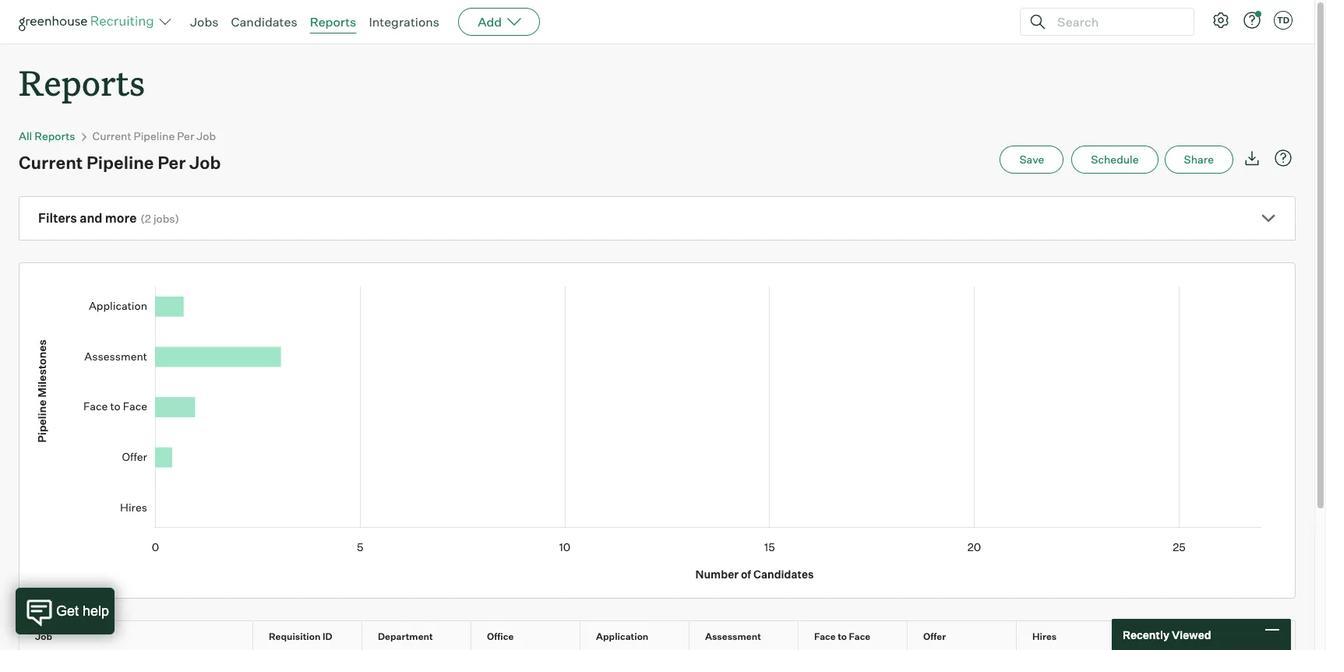 Task type: describe. For each thing, give the bounding box(es) containing it.
0 vertical spatial current pipeline per job
[[92, 130, 216, 143]]

filters and more ( 2 jobs )
[[38, 211, 179, 226]]

requisition
[[269, 632, 321, 643]]

application
[[596, 632, 649, 643]]

face to face
[[815, 632, 871, 643]]

office column header
[[472, 622, 594, 651]]

2 vertical spatial reports
[[35, 130, 75, 143]]

job column header
[[19, 622, 267, 651]]

job inside column header
[[35, 632, 52, 643]]

candidates
[[231, 14, 298, 30]]

recently
[[1123, 629, 1170, 642]]

schedule button
[[1072, 146, 1159, 174]]

grid containing job
[[19, 622, 1296, 651]]

schedule
[[1092, 153, 1139, 166]]

department
[[378, 632, 433, 643]]

add button
[[459, 8, 540, 36]]

to
[[838, 632, 847, 643]]

download image
[[1243, 149, 1262, 168]]

share button
[[1165, 146, 1234, 174]]

save and schedule this report to revisit it! element
[[1000, 146, 1072, 174]]

Search text field
[[1054, 11, 1180, 33]]

filters
[[38, 211, 77, 226]]

all reports
[[19, 130, 75, 143]]

candidates link
[[231, 14, 298, 30]]

share
[[1185, 153, 1215, 166]]

office
[[487, 632, 514, 643]]

save button
[[1000, 146, 1064, 174]]

recently viewed
[[1123, 629, 1212, 642]]

1 vertical spatial current pipeline per job
[[19, 152, 221, 173]]

td
[[1278, 15, 1290, 26]]

offer
[[924, 632, 947, 643]]

all reports link
[[19, 130, 75, 143]]

integrations
[[369, 14, 440, 30]]

and
[[80, 211, 103, 226]]



Task type: vqa. For each thing, say whether or not it's contained in the screenshot.
Share Button
yes



Task type: locate. For each thing, give the bounding box(es) containing it.
id
[[323, 632, 332, 643]]

(
[[141, 212, 145, 225]]

assessment
[[706, 632, 762, 643]]

viewed
[[1172, 629, 1212, 642]]

row containing job
[[19, 622, 1296, 651]]

current right all reports
[[92, 130, 131, 143]]

1 vertical spatial pipeline
[[87, 152, 154, 173]]

pipeline
[[134, 130, 175, 143], [87, 152, 154, 173]]

td button
[[1275, 11, 1293, 30]]

reports right 'all'
[[35, 130, 75, 143]]

face to face column header
[[799, 622, 921, 651]]

job
[[197, 130, 216, 143], [189, 152, 221, 173], [35, 632, 52, 643]]

1 vertical spatial job
[[189, 152, 221, 173]]

0 vertical spatial pipeline
[[134, 130, 175, 143]]

)
[[175, 212, 179, 225]]

0 horizontal spatial face
[[815, 632, 836, 643]]

face
[[815, 632, 836, 643], [849, 632, 871, 643]]

assessment column header
[[690, 622, 812, 651]]

integrations link
[[369, 14, 440, 30]]

1 horizontal spatial face
[[849, 632, 871, 643]]

current pipeline per job link
[[92, 130, 216, 143]]

1 face from the left
[[815, 632, 836, 643]]

faq image
[[1275, 149, 1293, 168]]

reports
[[310, 14, 357, 30], [19, 59, 145, 105], [35, 130, 75, 143]]

configure image
[[1212, 11, 1231, 30]]

1 vertical spatial reports
[[19, 59, 145, 105]]

application column header
[[581, 622, 703, 651]]

reports right candidates
[[310, 14, 357, 30]]

2 vertical spatial job
[[35, 632, 52, 643]]

1 vertical spatial per
[[158, 152, 186, 173]]

2 face from the left
[[849, 632, 871, 643]]

grid
[[19, 622, 1296, 651]]

department column header
[[363, 622, 485, 651]]

td button
[[1271, 8, 1296, 33]]

reports link
[[310, 14, 357, 30]]

greenhouse recruiting image
[[19, 12, 159, 31]]

add
[[478, 14, 502, 30]]

reports down greenhouse recruiting image
[[19, 59, 145, 105]]

0 horizontal spatial current
[[19, 152, 83, 173]]

jobs
[[190, 14, 219, 30]]

current pipeline per job
[[92, 130, 216, 143], [19, 152, 221, 173]]

offer column header
[[908, 622, 1031, 651]]

requisition id
[[269, 632, 332, 643]]

2
[[145, 212, 151, 225]]

jobs
[[153, 212, 175, 225]]

1 vertical spatial current
[[19, 152, 83, 173]]

0 vertical spatial per
[[177, 130, 194, 143]]

more
[[105, 211, 137, 226]]

current
[[92, 130, 131, 143], [19, 152, 83, 173]]

0 vertical spatial current
[[92, 130, 131, 143]]

current down all reports
[[19, 152, 83, 173]]

face left to
[[815, 632, 836, 643]]

row
[[19, 622, 1296, 651]]

face right to
[[849, 632, 871, 643]]

requisition id column header
[[253, 622, 376, 651]]

0 vertical spatial reports
[[310, 14, 357, 30]]

save
[[1020, 153, 1045, 166]]

0 vertical spatial job
[[197, 130, 216, 143]]

jobs link
[[190, 14, 219, 30]]

1 horizontal spatial current
[[92, 130, 131, 143]]

per
[[177, 130, 194, 143], [158, 152, 186, 173]]

all
[[19, 130, 32, 143]]

hires
[[1033, 632, 1057, 643]]



